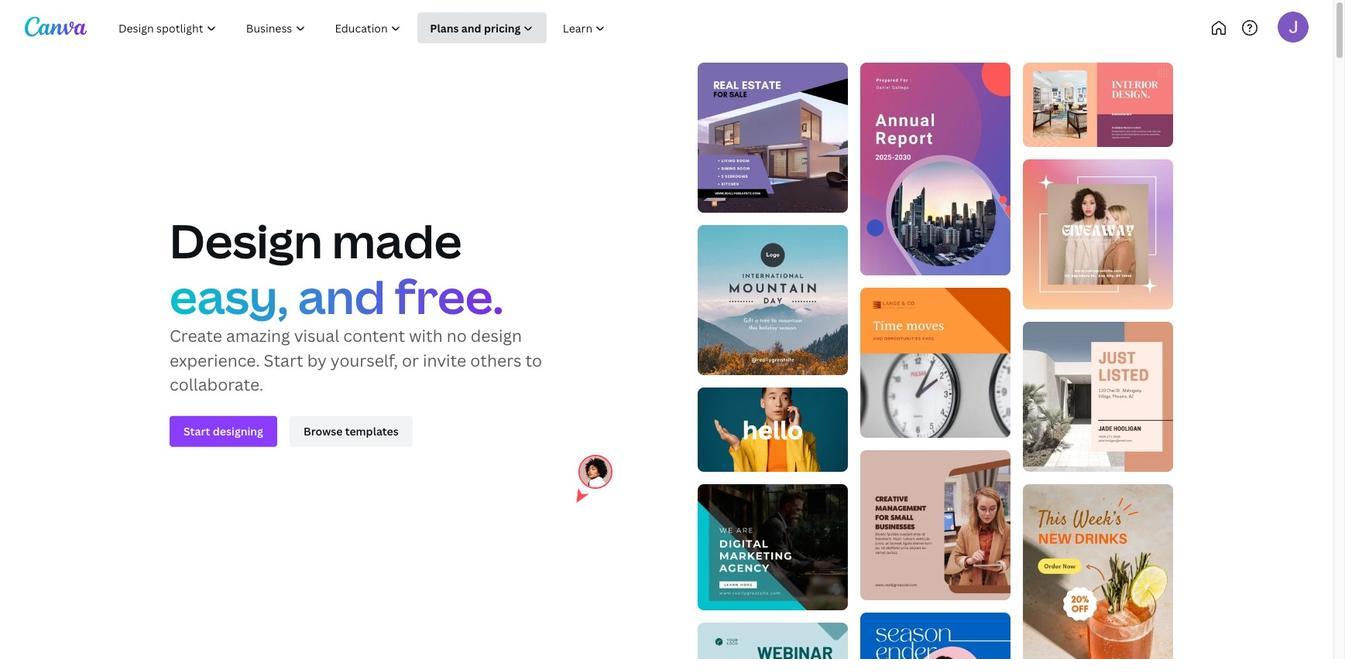 Task type: locate. For each thing, give the bounding box(es) containing it.
colorful gradient giveaway instagram post image
[[1023, 160, 1173, 310]]

yourself,
[[331, 349, 398, 371]]

peach purple and cream interior design presentation image
[[1023, 63, 1173, 147]]

made
[[332, 209, 462, 272]]

invite
[[423, 349, 466, 371]]

orange just listed social media graphic image
[[1023, 322, 1173, 473]]

clam shell brown creative modern pattern background photo small business management instagram post image
[[860, 451, 1011, 601]]

start
[[264, 349, 303, 371]]

free.
[[395, 265, 504, 328]]

orange and brown casual corporate management professional/business services linkedin video ad image
[[860, 288, 1011, 438]]

amazing
[[226, 325, 290, 347]]

design
[[170, 209, 323, 272]]

and
[[298, 265, 385, 328]]

with
[[409, 325, 443, 347]]

by
[[307, 349, 327, 371]]

top level navigation element
[[105, 12, 672, 43]]

white black international mountain day instagram post image
[[698, 225, 848, 376]]



Task type: describe. For each thing, give the bounding box(es) containing it.
experience.
[[170, 349, 260, 371]]

purple modern real estate image
[[698, 63, 848, 213]]

to
[[526, 349, 542, 371]]

design
[[471, 325, 522, 347]]

design made easy, and free. create amazing visual content with no design experience. start by yourself, or invite others to collaborate.
[[170, 209, 542, 396]]

collaborate.
[[170, 374, 263, 396]]

blue and black minimalist digital marketing agency instagram post (facebook post) image
[[698, 485, 848, 611]]

or
[[402, 349, 419, 371]]

no
[[447, 325, 467, 347]]

visual
[[294, 325, 339, 347]]

content
[[343, 325, 405, 347]]

create
[[170, 325, 222, 347]]

hello
[[743, 413, 803, 447]]

abstract modern annual report image
[[860, 63, 1011, 276]]

others
[[470, 349, 522, 371]]

orange and green 20% off drinks poster image
[[1023, 485, 1173, 660]]

easy,
[[170, 265, 288, 328]]



Task type: vqa. For each thing, say whether or not it's contained in the screenshot.
invite
yes



